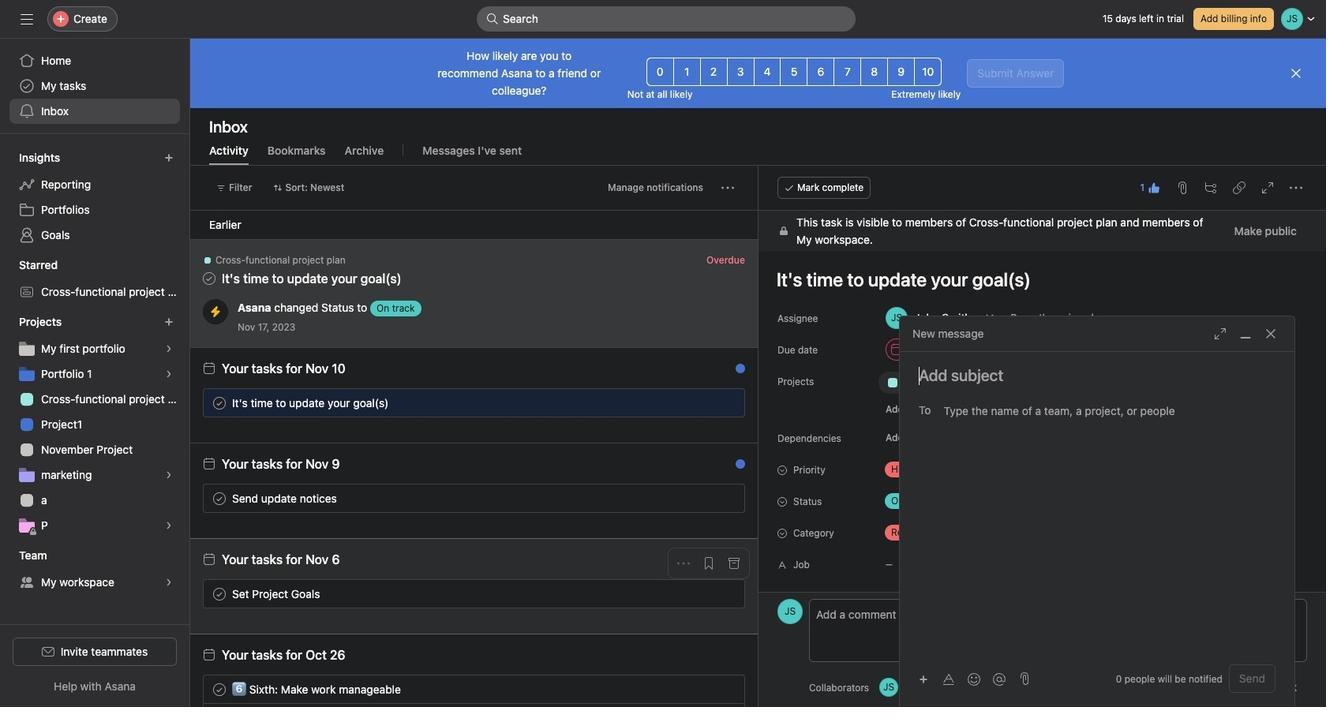 Task type: locate. For each thing, give the bounding box(es) containing it.
0 vertical spatial mark complete checkbox
[[210, 394, 229, 413]]

0 vertical spatial archive notification image
[[728, 258, 741, 271]]

dialog
[[900, 317, 1295, 708]]

1 vertical spatial mark complete image
[[210, 680, 229, 699]]

0 vertical spatial mark complete image
[[210, 394, 229, 413]]

archive notification image up 0 comments image
[[728, 366, 741, 379]]

list box
[[477, 6, 856, 32]]

1 mark complete image from the top
[[210, 585, 229, 604]]

sort: newest image
[[273, 183, 282, 193]]

archive notification image right add to bookmarks icon
[[728, 258, 741, 271]]

1 mark complete image from the top
[[210, 394, 229, 413]]

Mark complete checkbox
[[210, 585, 229, 604]]

emoji image
[[968, 673, 981, 686]]

main content
[[759, 211, 1327, 708]]

1 vertical spatial more actions image
[[678, 558, 690, 570]]

archive notification image
[[728, 258, 741, 271], [728, 366, 741, 379], [728, 462, 741, 475]]

at mention image
[[994, 673, 1006, 686]]

2 vertical spatial mark complete checkbox
[[210, 680, 229, 699]]

1 horizontal spatial more actions image
[[722, 182, 734, 194]]

1 archive notification image from the top
[[728, 258, 741, 271]]

archive notification image down 0 comments image
[[728, 462, 741, 475]]

copy task link image
[[1234, 182, 1246, 194]]

mark complete image
[[210, 585, 229, 604], [210, 680, 229, 699]]

1 vertical spatial archive notification image
[[728, 366, 741, 379]]

None radio
[[647, 58, 674, 86], [673, 58, 701, 86], [700, 58, 728, 86], [781, 58, 808, 86], [808, 58, 835, 86], [834, 58, 862, 86], [915, 58, 942, 86], [647, 58, 674, 86], [673, 58, 701, 86], [700, 58, 728, 86], [781, 58, 808, 86], [808, 58, 835, 86], [834, 58, 862, 86], [915, 58, 942, 86]]

2 vertical spatial archive notification image
[[728, 462, 741, 475]]

mark complete image down your tasks for nov 9, task element
[[210, 489, 229, 508]]

mark complete checkbox down your tasks for nov 9, task element
[[210, 489, 229, 508]]

mark complete image for mark complete option in the bottom left of the page
[[210, 585, 229, 604]]

2 mark complete checkbox from the top
[[210, 489, 229, 508]]

more actions image
[[722, 182, 734, 194], [678, 558, 690, 570]]

mark complete image down your tasks for nov 10, task element
[[210, 394, 229, 413]]

0 horizontal spatial more actions image
[[678, 558, 690, 570]]

insights element
[[0, 144, 190, 251]]

None radio
[[727, 58, 755, 86], [754, 58, 781, 86], [861, 58, 889, 86], [888, 58, 916, 86], [727, 58, 755, 86], [754, 58, 781, 86], [861, 58, 889, 86], [888, 58, 916, 86]]

your tasks for nov 10, task element
[[222, 362, 346, 376]]

projects element
[[0, 308, 190, 542]]

2 mark complete image from the top
[[210, 489, 229, 508]]

add to bookmarks image
[[703, 558, 716, 570]]

add or remove collaborators image
[[880, 678, 899, 697]]

add to bookmarks image
[[703, 258, 716, 271]]

full screen image
[[1262, 182, 1275, 194]]

global element
[[0, 39, 190, 133]]

mark complete checkbox down your tasks for nov 10, task element
[[210, 394, 229, 413]]

starred element
[[0, 251, 190, 308]]

Mark complete checkbox
[[210, 394, 229, 413], [210, 489, 229, 508], [210, 680, 229, 699]]

1 like. you liked this task image
[[1148, 182, 1161, 194]]

mark complete checkbox down your tasks for oct 26, task element
[[210, 680, 229, 699]]

3 mark complete checkbox from the top
[[210, 680, 229, 699]]

option group
[[647, 58, 942, 86]]

mark complete image down your tasks for nov 6, task element
[[210, 585, 229, 604]]

insert an object image
[[919, 675, 929, 684]]

1 vertical spatial mark complete checkbox
[[210, 489, 229, 508]]

0 vertical spatial mark complete image
[[210, 585, 229, 604]]

mark complete image
[[210, 394, 229, 413], [210, 489, 229, 508]]

more actions for this task image
[[1291, 182, 1303, 194]]

Type the name of a team, a project, or people text field
[[944, 401, 1268, 420]]

prominent image
[[487, 13, 499, 25]]

toolbar
[[913, 668, 1014, 691]]

mark complete image down your tasks for oct 26, task element
[[210, 680, 229, 699]]

2 mark complete image from the top
[[210, 680, 229, 699]]

1 vertical spatial mark complete image
[[210, 489, 229, 508]]

close image
[[1265, 328, 1278, 340]]

expand popout to full screen image
[[1215, 328, 1227, 340]]



Task type: vqa. For each thing, say whether or not it's contained in the screenshot.
Mark complete icon associated with 2nd Mark complete checkbox from the top
yes



Task type: describe. For each thing, give the bounding box(es) containing it.
0 comments image
[[721, 397, 734, 410]]

your tasks for nov 6, task element
[[222, 553, 340, 567]]

2 archive notification image from the top
[[728, 366, 741, 379]]

your tasks for nov 9, task element
[[222, 457, 340, 472]]

it's time to update your goal(s) dialog
[[759, 166, 1327, 708]]

— text field
[[879, 550, 1308, 579]]

Task Name text field
[[767, 261, 1308, 298]]

1 like. you liked this task image
[[696, 397, 708, 410]]

archive notification image
[[728, 558, 741, 570]]

clear due date image
[[1062, 345, 1071, 355]]

attachments: add a file to this task, it's time to update your goal(s) image
[[1177, 182, 1189, 194]]

mark complete image for second mark complete checkbox from the bottom of the page
[[210, 489, 229, 508]]

dismiss image
[[1291, 67, 1303, 80]]

hide sidebar image
[[21, 13, 33, 25]]

your tasks for oct 26, task element
[[222, 648, 346, 663]]

formatting image
[[943, 673, 956, 686]]

remove assignee image
[[985, 314, 995, 323]]

minimize image
[[1240, 328, 1253, 340]]

add or remove collaborators image
[[953, 683, 962, 693]]

1 mark complete checkbox from the top
[[210, 394, 229, 413]]

mark complete image for 1st mark complete checkbox from the bottom
[[210, 680, 229, 699]]

Add subject text field
[[900, 365, 1295, 387]]

open user profile image
[[778, 599, 803, 625]]

mark complete image for 1st mark complete checkbox from the top
[[210, 394, 229, 413]]

add subtask image
[[1205, 182, 1218, 194]]

0 vertical spatial more actions image
[[722, 182, 734, 194]]

teams element
[[0, 542, 190, 599]]

3 archive notification image from the top
[[728, 462, 741, 475]]



